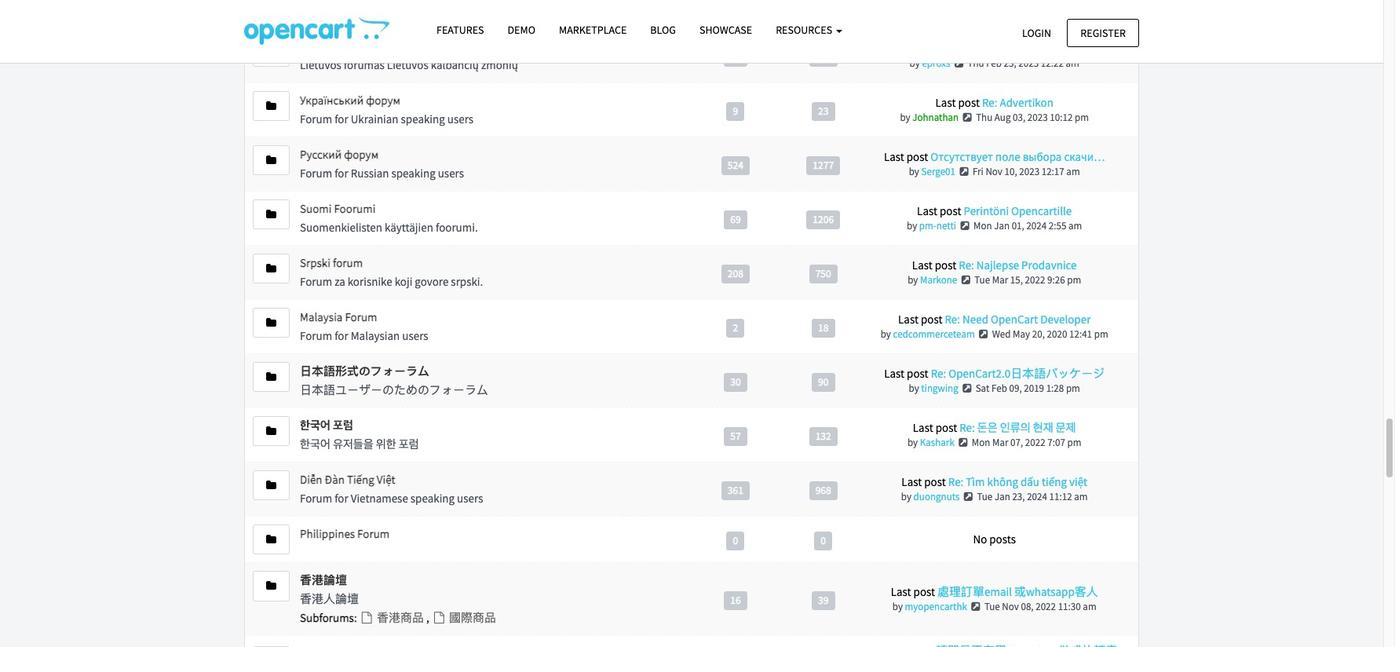 Task type: describe. For each thing, give the bounding box(es) containing it.
1 lietuvos from the left
[[300, 57, 342, 72]]

marketplace link
[[547, 16, 639, 44]]

현재
[[1033, 420, 1054, 435]]

need
[[963, 312, 989, 327]]

am for re: tìm không dấu tiếng việt
[[1075, 490, 1088, 503]]

kainos.lt
[[985, 41, 1027, 56]]

1:28
[[1047, 382, 1065, 395]]

suomenkielisten
[[300, 220, 382, 235]]

users inside malaysia forum forum for malaysian users
[[402, 328, 429, 343]]

或whatsapp客人
[[1015, 585, 1099, 600]]

for for russian
[[335, 166, 349, 181]]

ir
[[1030, 41, 1037, 56]]

view the latest post image for re: tìm không dấu tiếng việt
[[962, 492, 975, 502]]

한국어 포럼 link
[[300, 418, 353, 433]]

12:22
[[1041, 56, 1064, 70]]

malaysian
[[351, 328, 400, 343]]

speaking inside diễn đàn tiếng việt forum for vietnamese speaking users
[[411, 491, 455, 506]]

kashark
[[920, 436, 955, 449]]

154
[[816, 50, 832, 63]]

suomi foorumi link
[[300, 201, 376, 216]]

forum inside srpski forum forum za korisnike koji govore srpski.
[[300, 274, 332, 289]]

香港商品
[[375, 611, 426, 625]]

90
[[818, 375, 829, 388]]

last for last post perintöni opencartille
[[918, 203, 938, 218]]

23, for 2023
[[1004, 56, 1017, 70]]

2024 for opencartille
[[1027, 219, 1047, 232]]

forum left "pentru"
[[300, 3, 332, 18]]

view the latest post image for re: advertikon
[[961, 112, 974, 122]]

2 0 from the left
[[821, 534, 826, 547]]

by for last post re: najlepse prodavnice
[[908, 273, 919, 287]]

mon for perintöni
[[974, 219, 993, 232]]

johnathan
[[913, 111, 959, 124]]

diễn đàn tiếng việt image
[[266, 480, 276, 491]]

by for last post perintöni opencartille
[[907, 219, 918, 232]]

1 horizontal spatial 포럼
[[399, 437, 419, 452]]

tue nov 08, 2022 11:30 am
[[985, 600, 1097, 614]]

thu for thu feb 23, 2023 12:22 am
[[968, 56, 985, 70]]

posts
[[990, 532, 1016, 547]]

by for last post 處理訂單email 或whatsapp客人
[[893, 600, 903, 614]]

register link
[[1068, 18, 1140, 47]]

re: for re: opencart2.0日本語パッケージ
[[931, 366, 947, 381]]

am for 處理訂單email 或whatsapp客人
[[1083, 600, 1097, 614]]

mon for re:
[[972, 436, 991, 449]]

last for last post re: tìm không dấu tiếng việt
[[902, 474, 922, 489]]

perintöni
[[964, 203, 1009, 218]]

57
[[731, 429, 741, 443]]

srpski
[[300, 255, 331, 270]]

file o image
[[432, 612, 447, 624]]

duongnuts
[[914, 490, 960, 503]]

last post re: 돈은 인류의 현재 문제
[[913, 420, 1077, 435]]

re: for re: tìm không dấu tiếng việt
[[949, 474, 964, 489]]

10,
[[1005, 165, 1018, 178]]

opencart2.0日本語パッケージ
[[949, 366, 1105, 381]]

361
[[728, 483, 744, 497]]

2023 for поле
[[1020, 165, 1040, 178]]

markone
[[921, 273, 958, 287]]

forum down the malaysia
[[300, 328, 332, 343]]

diễn đàn tiếng việt forum for vietnamese speaking users
[[300, 472, 483, 506]]

日本語形式のフォーラム 日本語ユーザーのためのフォーラム
[[300, 364, 489, 397]]

20,
[[1033, 327, 1045, 341]]

форум for ukrainian
[[366, 93, 401, 108]]

post for re: advertikon
[[959, 95, 980, 110]]

поле
[[996, 149, 1021, 164]]

pm for re: advertikon
[[1075, 111, 1089, 124]]

wed may 20, 2020 12:41 pm
[[993, 327, 1109, 341]]

suomi foorumi suomenkielisten käyttäjien foorumi.
[[300, 201, 478, 235]]

re: xml kainos.lt ir kaina24.…
[[945, 41, 1092, 56]]

for for malaysian
[[335, 328, 349, 343]]

no posts
[[974, 532, 1016, 547]]

re: for re: 돈은 인류의 현재 문제
[[960, 420, 975, 435]]

view the latest post image for отсутствует поле выбора скачи…
[[958, 166, 971, 177]]

post for re: tìm không dấu tiếng việt
[[925, 474, 946, 489]]

0 vertical spatial 2023
[[1019, 56, 1039, 70]]

mar for najlepse
[[993, 273, 1009, 287]]

re: opencart2.0日本語パッケージ link
[[931, 366, 1105, 381]]

香港論壇 image
[[266, 581, 276, 592]]

aug
[[995, 111, 1011, 124]]

유저들을
[[333, 437, 374, 452]]

last for last post re: need opencart developer
[[899, 312, 919, 327]]

russian
[[351, 166, 389, 181]]

mar for 돈은
[[993, 436, 1009, 449]]

132
[[816, 429, 832, 443]]

русский
[[300, 147, 342, 162]]

jan for tìm
[[995, 490, 1011, 503]]

09,
[[1010, 382, 1022, 395]]

kashark link
[[920, 436, 955, 449]]

serge01
[[922, 165, 956, 178]]

post for re: opencart2.0日本語パッケージ
[[907, 366, 929, 381]]

post for re: need opencart developer
[[921, 312, 943, 327]]

post for re: 돈은 인류의 현재 문제
[[936, 420, 958, 435]]

208
[[728, 267, 744, 280]]

by pm-netti
[[907, 219, 957, 232]]

koji
[[395, 274, 413, 289]]

pm for re: najlepse prodavnice
[[1068, 273, 1082, 287]]

eproxs
[[922, 56, 951, 70]]

форум for russian
[[344, 147, 379, 162]]

16
[[731, 594, 741, 607]]

mon jan 01, 2024 2:55 am
[[974, 219, 1083, 232]]

7:07
[[1048, 436, 1066, 449]]

malaysia forum forum for malaysian users
[[300, 309, 429, 343]]

mon mar 07, 2022 7:07 pm
[[972, 436, 1082, 449]]

resources link
[[764, 16, 855, 44]]

2
[[733, 321, 739, 334]]

speaking for russian
[[391, 166, 436, 181]]

am for отсутствует поле выбора скачи…
[[1067, 165, 1081, 178]]

re: for re: advertikon
[[983, 95, 998, 110]]

resources
[[776, 23, 835, 37]]

myopencarthk link
[[905, 600, 968, 614]]

last for last post re: 돈은 인류의 현재 문제
[[913, 420, 934, 435]]

отсутствует
[[931, 149, 994, 164]]

forum up malaysian
[[345, 309, 377, 324]]

xml
[[962, 41, 983, 56]]

by for last post re: need opencart developer
[[881, 327, 891, 341]]

no
[[974, 532, 988, 547]]

post for re: najlepse prodavnice
[[935, 258, 957, 272]]

view the latest post image for 處理訂單email 或whatsapp客人
[[970, 602, 983, 612]]

malaysia
[[300, 309, 343, 324]]

2020
[[1047, 327, 1068, 341]]

duongnuts link
[[914, 490, 960, 503]]

by eproxs
[[910, 56, 951, 70]]

foorumi.
[[436, 220, 478, 235]]

forum
[[333, 255, 363, 270]]

last post perintöni opencartille
[[918, 203, 1072, 218]]

український форум forum for ukrainian speaking users
[[300, 93, 474, 126]]

2022 for prodavnice
[[1026, 273, 1046, 287]]

ukrainian
[[351, 111, 399, 126]]

view the latest post image for re: najlepse prodavnice
[[960, 275, 973, 285]]

myopencarthk
[[905, 600, 968, 614]]

việt
[[1070, 474, 1088, 489]]

post for perintöni opencartille
[[940, 203, 962, 218]]

last post re: need opencart developer
[[899, 312, 1091, 327]]

pm for re: opencart2.0日本語パッケージ
[[1067, 382, 1081, 395]]

last for last post re: opencart2.0日本語パッケージ
[[885, 366, 905, 381]]

users inside український форум forum for ukrainian speaking users
[[448, 111, 474, 126]]

日本語形式のフォーラム image
[[266, 371, 276, 382]]

2 vertical spatial 2022
[[1036, 600, 1057, 614]]

re: need opencart developer link
[[945, 312, 1091, 327]]

23, for 2024
[[1013, 490, 1026, 503]]

philippines forum link
[[300, 526, 390, 541]]

01,
[[1012, 219, 1025, 232]]

am for perintöni opencartille
[[1069, 219, 1083, 232]]

pm for re: 돈은 인류의 현재 문제
[[1068, 436, 1082, 449]]

русский форум link
[[300, 147, 379, 162]]

developer
[[1041, 312, 1091, 327]]

diễn
[[300, 472, 322, 487]]

features link
[[425, 16, 496, 44]]

view the latest post image down xml
[[953, 58, 966, 68]]

香港論壇
[[300, 573, 347, 588]]



Task type: vqa. For each thing, say whether or not it's contained in the screenshot.


Task type: locate. For each thing, give the bounding box(es) containing it.
view the latest post image right markone link
[[960, 275, 973, 285]]

pm right 9:26
[[1068, 273, 1082, 287]]

userii
[[370, 3, 397, 18]]

eproxs link
[[922, 56, 951, 70]]

forum down srpski
[[300, 274, 332, 289]]

0 horizontal spatial lietuvos
[[300, 57, 342, 72]]

0 down 361
[[733, 534, 739, 547]]

포럼
[[333, 418, 353, 433], [399, 437, 419, 452]]

23,
[[1004, 56, 1017, 70], [1013, 490, 1026, 503]]

forum inside русский форум forum for russian speaking users
[[300, 166, 332, 181]]

kalbančių
[[431, 57, 479, 72]]

view the latest post image left sat
[[961, 383, 974, 393]]

for down русский форум "link"
[[335, 166, 349, 181]]

last up by duongnuts
[[902, 474, 922, 489]]

69
[[731, 212, 741, 226]]

view the latest post image down last post re: advertikon
[[961, 112, 974, 122]]

03,
[[1013, 111, 1026, 124]]

0 horizontal spatial 0
[[733, 534, 739, 547]]

tue down tìm on the right of the page
[[977, 490, 993, 503]]

by left pm-
[[907, 219, 918, 232]]

feb for sat
[[992, 382, 1008, 395]]

speaking
[[401, 111, 445, 126], [391, 166, 436, 181], [411, 491, 455, 506]]

香港論壇 link
[[300, 573, 347, 588]]

by left serge01 link
[[909, 165, 920, 178]]

русский форум forum for russian speaking users
[[300, 147, 464, 181]]

by left eproxs
[[910, 56, 920, 70]]

돈은
[[978, 420, 998, 435]]

12:41
[[1070, 327, 1093, 341]]

speaking inside український форум forum for ukrainian speaking users
[[401, 111, 445, 126]]

1 vertical spatial tue
[[977, 490, 993, 503]]

1 vertical spatial nov
[[1003, 600, 1019, 614]]

fri
[[973, 165, 984, 178]]

thu down last post re: advertikon
[[976, 111, 993, 124]]

mar down najlepse
[[993, 273, 1009, 287]]

suomi foorumi image
[[266, 209, 276, 220]]

2 jan from the top
[[995, 490, 1011, 503]]

11:12
[[1050, 490, 1073, 503]]

1 vertical spatial jan
[[995, 490, 1011, 503]]

re: najlepse prodavnice link
[[959, 258, 1077, 272]]

không
[[988, 474, 1019, 489]]

feb down kainos.lt
[[987, 56, 1002, 70]]

pm-netti link
[[920, 219, 957, 232]]

login
[[1023, 26, 1052, 40]]

post up "kashark"
[[936, 420, 958, 435]]

1 vertical spatial mon
[[972, 436, 991, 449]]

1 horizontal spatial lietuvos
[[387, 57, 429, 72]]

отсутствует поле выбора скачи… link
[[931, 149, 1106, 164]]

23
[[818, 104, 829, 117]]

users
[[448, 111, 474, 126], [438, 166, 464, 181], [402, 328, 429, 343], [457, 491, 483, 506]]

1 vertical spatial 한국어
[[300, 437, 331, 452]]

pm right 1:28
[[1067, 382, 1081, 395]]

jan left 01,
[[995, 219, 1010, 232]]

forum down vietnamese
[[357, 526, 390, 541]]

0 vertical spatial 2022
[[1026, 273, 1046, 287]]

12:17
[[1042, 165, 1065, 178]]

2023 right 03,
[[1028, 111, 1048, 124]]

by for last post re: opencart2.0日本語パッケージ
[[909, 382, 920, 395]]

last up by myopencarthk
[[891, 585, 912, 600]]

forum down diễn on the left
[[300, 491, 332, 506]]

re: up tingwing link
[[931, 366, 947, 381]]

11:30
[[1059, 600, 1081, 614]]

view the latest post image for re: need opencart developer
[[977, 329, 991, 339]]

feb down "last post re: opencart2.0日本語パッケージ"
[[992, 382, 1008, 395]]

0 horizontal spatial 포럼
[[333, 418, 353, 433]]

register
[[1081, 26, 1126, 40]]

1 vertical spatial форум
[[344, 147, 379, 162]]

tue down last post re: najlepse prodavnice
[[975, 273, 991, 287]]

2022 down '或whatsapp客人'
[[1036, 600, 1057, 614]]

feb for thu
[[987, 56, 1002, 70]]

0 vertical spatial 포럼
[[333, 418, 353, 433]]

український
[[300, 93, 364, 108]]

0 vertical spatial mar
[[993, 273, 1009, 287]]

thu down xml
[[968, 56, 985, 70]]

1 vertical spatial 2022
[[1026, 436, 1046, 449]]

tingwing link
[[922, 382, 959, 395]]

2 vertical spatial tue
[[985, 600, 1001, 614]]

tue for tìm
[[977, 490, 993, 503]]

for for ukrainian
[[335, 111, 349, 126]]

by johnathan
[[901, 111, 959, 124]]

forum inside diễn đàn tiếng việt forum for vietnamese speaking users
[[300, 491, 332, 506]]

0 vertical spatial форум
[[366, 93, 401, 108]]

2023 right 10,
[[1020, 165, 1040, 178]]

0 vertical spatial mon
[[974, 219, 993, 232]]

am down скачи…
[[1067, 165, 1081, 178]]

demo
[[508, 23, 536, 37]]

for inside diễn đàn tiếng việt forum for vietnamese speaking users
[[335, 491, 349, 506]]

2022 down 현재
[[1026, 436, 1046, 449]]

features
[[437, 23, 484, 37]]

philippines forum
[[300, 526, 390, 541]]

0 vertical spatial nov
[[986, 165, 1003, 178]]

re: left need
[[945, 312, 961, 327]]

users inside русский форум forum for russian speaking users
[[438, 166, 464, 181]]

2024 down dấu
[[1028, 490, 1048, 503]]

1 vertical spatial 23,
[[1013, 490, 1026, 503]]

srpski.
[[451, 274, 483, 289]]

1 vertical spatial 포럼
[[399, 437, 419, 452]]

1 vertical spatial thu
[[976, 111, 993, 124]]

last up by markone
[[913, 258, 933, 272]]

1 vertical spatial 2023
[[1028, 111, 1048, 124]]

tìm
[[966, 474, 985, 489]]

post for 處理訂單email 或whatsapp客人
[[914, 585, 936, 600]]

1 for from the top
[[335, 111, 349, 126]]

re: left "돈은"
[[960, 420, 975, 435]]

3 for from the top
[[335, 328, 349, 343]]

re: left xml
[[945, 41, 960, 56]]

by left duongnuts at the bottom of the page
[[902, 490, 912, 503]]

am right 11:30
[[1083, 600, 1097, 614]]

showcase link
[[688, 16, 764, 44]]

2 for from the top
[[335, 166, 349, 181]]

1 horizontal spatial 0
[[821, 534, 826, 547]]

last for last post re: advertikon
[[936, 95, 956, 110]]

by left markone
[[908, 273, 919, 287]]

0 vertical spatial thu
[[968, 56, 985, 70]]

tue mar 15, 2022 9:26 pm
[[975, 273, 1082, 287]]

lietuvių forumas image
[[266, 46, 276, 57]]

lietuvos
[[300, 57, 342, 72], [387, 57, 429, 72]]

view the latest post image for perintöni opencartille
[[959, 221, 972, 231]]

tue down "last post 處理訂單email 或whatsapp客人"
[[985, 600, 1001, 614]]

mar down last post re: 돈은 인류의 현재 문제
[[993, 436, 1009, 449]]

view the latest post image down 處理訂單email
[[970, 602, 983, 612]]

2024 down opencartille
[[1027, 219, 1047, 232]]

jan for opencartille
[[995, 219, 1010, 232]]

by kashark
[[908, 436, 955, 449]]

1 vertical spatial feb
[[992, 382, 1008, 395]]

pm right '12:41'
[[1095, 327, 1109, 341]]

last up johnathan link
[[936, 95, 956, 110]]

香港商品 link
[[359, 611, 426, 625]]

for inside русский форум forum for russian speaking users
[[335, 166, 349, 181]]

by for last post re: tìm không dấu tiếng việt
[[902, 490, 912, 503]]

post for отсутствует поле выбора скачи…
[[907, 149, 929, 164]]

last for last post 處理訂單email 或whatsapp客人
[[891, 585, 912, 600]]

1 mar from the top
[[993, 273, 1009, 287]]

pm
[[1075, 111, 1089, 124], [1068, 273, 1082, 287], [1095, 327, 1109, 341], [1067, 382, 1081, 395], [1068, 436, 1082, 449]]

nov for 處理訂單email
[[1003, 600, 1019, 614]]

am
[[1066, 56, 1080, 70], [1067, 165, 1081, 178], [1069, 219, 1083, 232], [1075, 490, 1088, 503], [1083, 600, 1097, 614]]

by duongnuts
[[902, 490, 960, 503]]

nov down last post отсутствует поле выбора скачи…
[[986, 165, 1003, 178]]

last for last post re: najlepse prodavnice
[[913, 258, 933, 272]]

07,
[[1011, 436, 1024, 449]]

korisnike
[[348, 274, 392, 289]]

view the latest post image down need
[[977, 329, 991, 339]]

re: for re: najlepse prodavnice
[[959, 258, 975, 272]]

post up markone link
[[935, 258, 957, 272]]

форум inside русский форум forum for russian speaking users
[[344, 147, 379, 162]]

opencart
[[991, 312, 1039, 327]]

jan down 'không' in the right bottom of the page
[[995, 490, 1011, 503]]

lietuvos right forumas
[[387, 57, 429, 72]]

advertikon
[[1000, 95, 1054, 110]]

view the latest post image down tìm on the right of the page
[[962, 492, 975, 502]]

thu for thu aug 03, 2023 10:12 pm
[[976, 111, 993, 124]]

speaking inside русский форум forum for russian speaking users
[[391, 166, 436, 181]]

for down the український форум link
[[335, 111, 349, 126]]

0 vertical spatial 한국어
[[300, 418, 331, 433]]

philippines
[[300, 526, 355, 541]]

0 vertical spatial feb
[[987, 56, 1002, 70]]

1 jan from the top
[[995, 219, 1010, 232]]

am down kaina24.…
[[1066, 56, 1080, 70]]

2024 for tìm
[[1028, 490, 1048, 503]]

nov down 處理訂單email 或whatsapp客人 link
[[1003, 600, 1019, 614]]

am right 2:55
[[1069, 219, 1083, 232]]

by left the cedcommerceteam link
[[881, 327, 891, 341]]

2023 for advertikon
[[1028, 111, 1048, 124]]

pm for re: need opencart developer
[[1095, 327, 1109, 341]]

mon
[[974, 219, 993, 232], [972, 436, 991, 449]]

русский форум image
[[266, 155, 276, 166]]

1 vertical spatial speaking
[[391, 166, 436, 181]]

포럼 right 위한
[[399, 437, 419, 452]]

tue for 或whatsapp客人
[[985, 600, 1001, 614]]

by markone
[[908, 273, 958, 287]]

1 0 from the left
[[733, 534, 739, 547]]

subforums:
[[300, 611, 357, 625]]

view the latest post image
[[953, 58, 966, 68], [961, 112, 974, 122], [960, 275, 973, 285], [961, 383, 974, 393], [957, 437, 970, 448], [970, 602, 983, 612]]

український форум image
[[266, 100, 276, 111]]

view the latest post image left fri
[[958, 166, 971, 177]]

處理訂單email 或whatsapp客人 link
[[938, 585, 1099, 600]]

1277
[[813, 158, 834, 172]]

forumas
[[344, 57, 385, 72]]

by cedcommerceteam
[[881, 327, 975, 341]]

2:55
[[1049, 219, 1067, 232]]

0 vertical spatial 2024
[[1027, 219, 1047, 232]]

mon down perintöni
[[974, 219, 993, 232]]

0 vertical spatial 23,
[[1004, 56, 1017, 70]]

pm-
[[920, 219, 937, 232]]

last up by kashark
[[913, 420, 934, 435]]

srpski forum image
[[266, 263, 276, 274]]

4 for from the top
[[335, 491, 349, 506]]

last post re: opencart2.0日本語パッケージ
[[885, 366, 1105, 381]]

by left myopencarthk 'link'
[[893, 600, 903, 614]]

форум up "russian"
[[344, 147, 379, 162]]

for down malaysia forum link
[[335, 328, 349, 343]]

re: tìm không dấu tiếng việt link
[[949, 474, 1088, 489]]

0 vertical spatial speaking
[[401, 111, 445, 126]]

nov for отсутствует
[[986, 165, 1003, 178]]

post up the netti
[[940, 203, 962, 218]]

mon down "돈은"
[[972, 436, 991, 449]]

0 down 968
[[821, 534, 826, 547]]

форум up ukrainian
[[366, 93, 401, 108]]

forum down русский
[[300, 166, 332, 181]]

thu aug 03, 2023 10:12 pm
[[976, 111, 1089, 124]]

2 mar from the top
[[993, 436, 1009, 449]]

by left kashark link
[[908, 436, 918, 449]]

opencartille
[[1012, 203, 1072, 218]]

by myopencarthk
[[893, 600, 968, 614]]

23, down kainos.lt
[[1004, 56, 1017, 70]]

speaking right vietnamese
[[411, 491, 455, 506]]

by for last post re: advertikon
[[901, 111, 911, 124]]

2022 for 인류의
[[1026, 436, 1046, 449]]

2 vertical spatial 2023
[[1020, 165, 1040, 178]]

포럼 up 유저들을
[[333, 418, 353, 433]]

日本語ユーザーのためのフォーラム
[[300, 382, 489, 397]]

post up the cedcommerceteam link
[[921, 312, 943, 327]]

last up by cedcommerceteam
[[899, 312, 919, 327]]

re: left najlepse
[[959, 258, 975, 272]]

for
[[335, 111, 349, 126], [335, 166, 349, 181], [335, 328, 349, 343], [335, 491, 349, 506]]

forum down український in the top of the page
[[300, 111, 332, 126]]

2 vertical spatial speaking
[[411, 491, 455, 506]]

re: up aug
[[983, 95, 998, 110]]

last down by cedcommerceteam
[[885, 366, 905, 381]]

view the latest post image for re: 돈은 인류의 현재 문제
[[957, 437, 970, 448]]

speaking right "russian"
[[391, 166, 436, 181]]

post up by serge01
[[907, 149, 929, 164]]

re: for re: need opencart developer
[[945, 312, 961, 327]]

tue for najlepse
[[975, 273, 991, 287]]

markone link
[[921, 273, 958, 287]]

23, down re: tìm không dấu tiếng việt link
[[1013, 490, 1026, 503]]

malaysia forum image
[[266, 317, 276, 328]]

1 vertical spatial mar
[[993, 436, 1009, 449]]

한국어
[[300, 418, 331, 433], [300, 437, 331, 452]]

pm right 10:12
[[1075, 111, 1089, 124]]

香港論壇 香港人論壇
[[300, 573, 359, 607]]

speaking for ukrainian
[[401, 111, 445, 126]]

форум inside український форум forum for ukrainian speaking users
[[366, 93, 401, 108]]

last down 'by johnathan'
[[884, 149, 905, 164]]

last post re: advertikon
[[936, 95, 1054, 110]]

post up by tingwing
[[907, 366, 929, 381]]

український форум link
[[300, 93, 401, 108]]

fri nov 10, 2023 12:17 am
[[973, 165, 1081, 178]]

tue jan 23, 2024 11:12 am
[[977, 490, 1088, 503]]

by left johnathan
[[901, 111, 911, 124]]

pm down 문제
[[1068, 436, 1082, 449]]

view the latest post image right the netti
[[959, 221, 972, 231]]

by for last post re: 돈은 인류의 현재 문제
[[908, 436, 918, 449]]

1 한국어 from the top
[[300, 418, 331, 433]]

2 lietuvos from the left
[[387, 57, 429, 72]]

for down the diễn đàn tiếng việt link
[[335, 491, 349, 506]]

last up pm-
[[918, 203, 938, 218]]

0 vertical spatial jan
[[995, 219, 1010, 232]]

netti
[[937, 219, 957, 232]]

日本語形式のフォーラム link
[[300, 364, 430, 379]]

sat
[[976, 382, 990, 395]]

za
[[335, 274, 345, 289]]

view the latest post image for re: opencart2.0日本語パッケージ
[[961, 383, 974, 393]]

last for last post отсутствует поле выбора скачи…
[[884, 149, 905, 164]]

philippines forum image
[[266, 534, 276, 545]]

0 vertical spatial tue
[[975, 273, 991, 287]]

for inside malaysia forum forum for malaysian users
[[335, 328, 349, 343]]

2022 right 15,
[[1026, 273, 1046, 287]]

speaking right ukrainian
[[401, 111, 445, 126]]

by left tingwing link
[[909, 382, 920, 395]]

kaina24.…
[[1039, 41, 1092, 56]]

view the latest post image
[[958, 166, 971, 177], [959, 221, 972, 231], [977, 329, 991, 339], [962, 492, 975, 502]]

post up by myopencarthk
[[914, 585, 936, 600]]

re: left tìm on the right of the page
[[949, 474, 964, 489]]

2 한국어 from the top
[[300, 437, 331, 452]]

9
[[733, 104, 739, 117]]

forum inside український форум forum for ukrainian speaking users
[[300, 111, 332, 126]]

1 vertical spatial 2024
[[1028, 490, 1048, 503]]

tue
[[975, 273, 991, 287], [977, 490, 993, 503], [985, 600, 1001, 614]]

users inside diễn đàn tiếng việt forum for vietnamese speaking users
[[457, 491, 483, 506]]

한국어 right 한국어 포럼 image
[[300, 418, 331, 433]]

lietuvos down lietuvių
[[300, 57, 342, 72]]

香港人論壇
[[300, 592, 359, 607]]

2023 down ir
[[1019, 56, 1039, 70]]

serge01 link
[[922, 165, 956, 178]]

한국어 포럼 image
[[266, 426, 276, 437]]

file o image
[[359, 612, 375, 624]]

for inside український форум forum for ukrainian speaking users
[[335, 111, 349, 126]]

위한
[[376, 437, 396, 452]]

by for last post отсутствует поле выбора скачи…
[[909, 165, 920, 178]]



